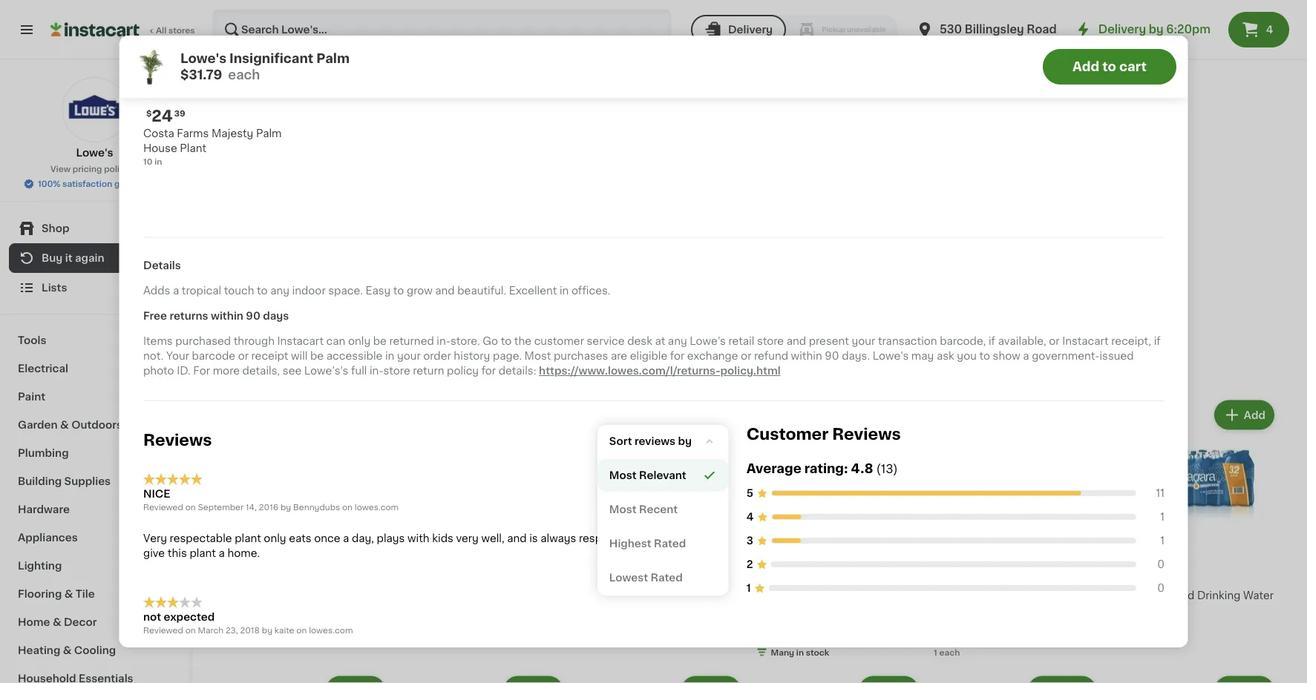 Task type: describe. For each thing, give the bounding box(es) containing it.
sort reviews by button
[[597, 426, 728, 458]]

days.
[[842, 351, 870, 362]]

snickers full size chocolate candy bar bar
[[578, 591, 735, 616]]

not.
[[143, 351, 163, 362]]

0 for 1
[[1157, 584, 1165, 594]]

189
[[942, 571, 971, 587]]

issued
[[1100, 351, 1134, 362]]

mechanical
[[992, 606, 1052, 616]]

garden & outdoors link
[[9, 411, 180, 440]]

189 79
[[942, 571, 983, 587]]

purchased
[[175, 336, 231, 347]]

id.
[[177, 366, 190, 377]]

highest rated
[[609, 539, 686, 550]]

shop link
[[9, 214, 180, 244]]

and inside very respectable plant only eats once a day, plays with kids very well, and is always respecting the cat! please give this plant a home.
[[507, 533, 527, 544]]

available,
[[998, 336, 1046, 347]]

1 horizontal spatial in-
[[436, 336, 450, 347]]

any inside the items purchased through instacart can only be returned in-store. go to the customer service desk at any lowe's retail store and present your transaction barcode, if available, or instacart receipt, if not. your barcode or receipt will be accessible in your order history page. most purchases are eligible for exchange or refund within 90 days. lowe's may ask you to show a government-issued photo id. for more details, see lowe's's full in-store return policy for details:
[[668, 336, 687, 347]]

a left day,
[[343, 533, 349, 544]]

add to cart button
[[1043, 49, 1176, 85]]

day,
[[352, 533, 374, 544]]

may
[[911, 351, 934, 362]]

$ for 2
[[581, 572, 587, 580]]

lowe's up exchange
[[690, 336, 726, 347]]

present
[[809, 336, 849, 347]]

air
[[934, 621, 948, 631]]

lowe's insignificant palm $31.79 each
[[180, 52, 349, 81]]

through
[[233, 336, 274, 347]]

in inside the items purchased through instacart can only be returned in-store. go to the customer service desk at any lowe's retail store and present your transaction barcode, if available, or instacart receipt, if not. your barcode or receipt will be accessible in your order history page. most purchases are eligible for exchange or refund within 90 days. lowe's may ask you to show a government-issued photo id. for more details, see lowe's's full in-store return policy for details:
[[385, 351, 394, 362]]

small
[[1032, 621, 1061, 631]]

reviewed inside nice reviewed on september 14, 2016 by bennydubs on lowes.com
[[143, 503, 183, 512]]

hardware link
[[9, 496, 180, 524]]

0 horizontal spatial and
[[435, 286, 455, 296]]

by left 6:20pm
[[1149, 24, 1164, 35]]

within inside the items purchased through instacart can only be returned in-store. go to the customer service desk at any lowe's retail store and present your transaction barcode, if available, or instacart receipt, if not. your barcode or receipt will be accessible in your order history page. most purchases are eligible for exchange or refund within 90 days. lowe's may ask you to show a government-issued photo id. for more details, see lowe's's full in-store return policy for details:
[[791, 351, 822, 362]]

a left home.
[[218, 548, 224, 559]]

this
[[167, 548, 187, 559]]

touch
[[224, 286, 254, 296]]

1 vertical spatial most relevant button
[[597, 460, 728, 492]]

billingsley
[[965, 24, 1024, 35]]

very
[[456, 533, 478, 544]]

shop
[[42, 223, 69, 234]]

returned
[[389, 336, 434, 347]]

to right you
[[979, 351, 990, 362]]

for inside ge appliances ahlc05ca 5,000 btu mechanical window air conditioner for small rooms 1 each
[[1015, 621, 1030, 631]]

a right the adds
[[173, 286, 179, 296]]

1 horizontal spatial many
[[1127, 634, 1150, 642]]

service type group
[[691, 15, 898, 45]]

by inside nice reviewed on september 14, 2016 by bennydubs on lowes.com
[[280, 503, 291, 512]]

building supplies
[[18, 477, 111, 487]]

6 for 6 niagara purified drinking water
[[1120, 571, 1131, 587]]

decor
[[64, 618, 97, 628]]

100% satisfaction guarantee
[[38, 180, 157, 188]]

cart
[[1119, 61, 1147, 73]]

$ 24 39
[[146, 108, 185, 124]]

all stores
[[156, 26, 195, 35]]

on left september
[[185, 503, 195, 512]]

very
[[143, 533, 167, 544]]

1 if from the left
[[989, 336, 995, 347]]

0 vertical spatial most relevant button
[[600, 428, 726, 452]]

1 horizontal spatial your
[[852, 336, 875, 347]]

buy it again
[[223, 84, 359, 105]]

transaction
[[878, 336, 937, 347]]

0 horizontal spatial appliances
[[18, 533, 78, 543]]

items for items customers buy regularly
[[223, 351, 270, 367]]

1 vertical spatial stock
[[806, 649, 830, 657]]

$ for 24
[[146, 109, 151, 117]]

in left offices.
[[559, 286, 569, 296]]

1 vertical spatial 4
[[746, 512, 754, 523]]

flooring & tile link
[[9, 581, 180, 609]]

not
[[143, 612, 161, 623]]

palm inside costa farms majesty palm house plant 10 in
[[256, 128, 281, 138]]

insignificant
[[229, 52, 313, 65]]

receipt,
[[1111, 336, 1151, 347]]

palm inside lowe's insignificant palm $31.79 each
[[316, 52, 349, 65]]

1 vertical spatial most relevant
[[609, 471, 686, 481]]

are
[[611, 351, 627, 362]]

79
[[972, 572, 983, 580]]

customer
[[534, 336, 584, 347]]

for
[[193, 366, 210, 377]]

0 horizontal spatial your
[[397, 351, 420, 362]]

1 horizontal spatial 2
[[746, 560, 753, 570]]

the inside the items purchased through instacart can only be returned in-store. go to the customer service desk at any lowe's retail store and present your transaction barcode, if available, or instacart receipt, if not. your barcode or receipt will be accessible in your order history page. most purchases are eligible for exchange or refund within 90 days. lowe's may ask you to show a government-issued photo id. for more details, see lowe's's full in-store return policy for details:
[[514, 336, 531, 347]]

oz
[[249, 619, 259, 627]]

1 vertical spatial many
[[771, 649, 795, 657]]

by inside button
[[678, 437, 692, 447]]

to right easy
[[393, 286, 404, 296]]

fl
[[242, 619, 247, 627]]

0 horizontal spatial reviews
[[143, 433, 212, 448]]

reviewed inside not expected reviewed on march 23, 2018 by kaite on lowes.com
[[143, 627, 183, 635]]

expected
[[163, 612, 214, 623]]

flooring & tile
[[18, 590, 95, 600]]

& for flooring
[[64, 590, 73, 600]]

garden & outdoors
[[18, 420, 122, 431]]

offices.
[[571, 286, 610, 296]]

only inside very respectable plant only eats once a day, plays with kids very well, and is always respecting the cat! please give this plant a home.
[[263, 533, 286, 544]]

0 horizontal spatial or
[[238, 351, 248, 362]]

give
[[143, 548, 165, 559]]

0 horizontal spatial 90
[[246, 311, 260, 322]]

0 vertical spatial relevant
[[651, 435, 698, 446]]

2 bar from the left
[[636, 606, 653, 616]]

more
[[212, 366, 239, 377]]

2018
[[240, 627, 259, 635]]

sort
[[609, 437, 632, 447]]

stores
[[168, 26, 195, 35]]

by inside not expected reviewed on march 23, 2018 by kaite on lowes.com
[[262, 627, 272, 635]]

0 vertical spatial most relevant
[[621, 435, 698, 446]]

at
[[655, 336, 665, 347]]

and inside the items purchased through instacart can only be returned in-store. go to the customer service desk at any lowe's retail store and present your transaction barcode, if available, or instacart receipt, if not. your barcode or receipt will be accessible in your order history page. most purchases are eligible for exchange or refund within 90 days. lowe's may ask you to show a government-issued photo id. for more details, see lowe's's full in-store return policy for details:
[[786, 336, 806, 347]]

in inside costa farms majesty palm house plant 10 in
[[154, 157, 162, 166]]

0 vertical spatial for
[[670, 351, 684, 362]]

each inside ge appliances ahlc05ca 5,000 btu mechanical window air conditioner for small rooms 1 each
[[940, 649, 960, 657]]

a inside the items purchased through instacart can only be returned in-store. go to the customer service desk at any lowe's retail store and present your transaction barcode, if available, or instacart receipt, if not. your barcode or receipt will be accessible in your order history page. most purchases are eligible for exchange or refund within 90 days. lowe's may ask you to show a government-issued photo id. for more details, see lowe's's full in-store return policy for details:
[[1023, 351, 1029, 362]]

4.8
[[851, 463, 873, 476]]

retail
[[728, 336, 754, 347]]

0 horizontal spatial policy
[[104, 165, 130, 173]]

2 horizontal spatial or
[[1049, 336, 1060, 347]]

average rating: 4.8 (13)
[[746, 463, 898, 476]]

kids
[[432, 533, 453, 544]]

items purchased through instacart can only be returned in-store. go to the customer service desk at any lowe's retail store and present your transaction barcode, if available, or instacart receipt, if not. your barcode or receipt will be accessible in your order history page. most purchases are eligible for exchange or refund within 90 days. lowe's may ask you to show a government-issued photo id. for more details, see lowe's's full in-store return policy for details:
[[143, 336, 1161, 377]]

appliances link
[[9, 524, 180, 552]]

each inside lowe's insignificant palm $31.79 each
[[228, 69, 260, 81]]

5,000
[[934, 606, 965, 616]]

candy
[[578, 606, 613, 616]]

most down https://www.lowes.com/l/returns-
[[621, 435, 648, 446]]

2 inside product group
[[587, 571, 597, 587]]

18.5
[[223, 619, 240, 627]]

garden
[[18, 420, 58, 431]]

lowe's up the view pricing policy link
[[76, 148, 113, 158]]

lowes.com inside not expected reviewed on march 23, 2018 by kaite on lowes.com
[[309, 627, 353, 635]]

home & decor link
[[9, 609, 180, 637]]

history
[[454, 351, 490, 362]]

please
[[681, 533, 716, 544]]

& for garden
[[60, 420, 69, 431]]

1 vertical spatial in-
[[369, 366, 383, 377]]

hardware
[[18, 505, 70, 515]]

you
[[957, 351, 977, 362]]

1 inside ge appliances ahlc05ca 5,000 btu mechanical window air conditioner for small rooms 1 each
[[934, 649, 938, 657]]

not expected reviewed on march 23, 2018 by kaite on lowes.com
[[143, 612, 353, 635]]

see
[[282, 366, 301, 377]]

https://www.lowes.com/l/returns-
[[539, 366, 720, 377]]

https://www.lowes.com/l/returns-policy.html link
[[539, 366, 780, 377]]

ge appliances ahlc05ca 5,000 btu mechanical window air conditioner for small rooms 1 each
[[934, 591, 1097, 657]]

rooms
[[934, 636, 971, 646]]

reviews
[[634, 437, 675, 447]]

customer
[[746, 427, 828, 442]]

paint
[[18, 392, 45, 402]]

cubic
[[818, 591, 849, 601]]

items for items purchased through instacart can only be returned in-store. go to the customer service desk at any lowe's retail store and present your transaction barcode, if available, or instacart receipt, if not. your barcode or receipt will be accessible in your order history page. most purchases are eligible for exchange or refund within 90 days. lowe's may ask you to show a government-issued photo id. for more details, see lowe's's full in-store return policy for details:
[[143, 336, 172, 347]]



Task type: vqa. For each thing, say whether or not it's contained in the screenshot.
Grill
no



Task type: locate. For each thing, give the bounding box(es) containing it.
2 instacart from the left
[[1062, 336, 1109, 347]]

product group
[[578, 398, 744, 644], [756, 398, 922, 662], [1112, 398, 1278, 647], [223, 674, 389, 684], [401, 674, 567, 684], [578, 674, 744, 684], [756, 674, 922, 684], [934, 674, 1100, 684], [1112, 674, 1278, 684]]

1 horizontal spatial or
[[741, 351, 751, 362]]

0 horizontal spatial bar
[[616, 606, 633, 616]]

a
[[173, 286, 179, 296], [1023, 351, 1029, 362], [343, 533, 349, 544], [218, 548, 224, 559]]

1 horizontal spatial within
[[791, 351, 822, 362]]

2 reviewed from the top
[[143, 627, 183, 635]]

all stores link
[[50, 9, 196, 50]]

exchange
[[687, 351, 738, 362]]

home
[[18, 618, 50, 628]]

by right oz
[[262, 627, 272, 635]]

the left cat!
[[638, 533, 655, 544]]

0 up purified
[[1157, 560, 1165, 570]]

1 horizontal spatial any
[[668, 336, 687, 347]]

18.5 fl oz
[[223, 619, 259, 627]]

1 horizontal spatial 6
[[1120, 571, 1131, 587]]

relevant down sort reviews by button on the bottom of the page
[[639, 471, 686, 481]]

in down purified
[[1152, 634, 1160, 642]]

1 horizontal spatial buy
[[223, 84, 267, 105]]

plant up home.
[[234, 533, 261, 544]]

1 horizontal spatial many in stock
[[1127, 634, 1185, 642]]

nice
[[143, 489, 170, 499]]

0 horizontal spatial any
[[270, 286, 289, 296]]

1 vertical spatial the
[[638, 533, 655, 544]]

instacart up will
[[277, 336, 323, 347]]

0 vertical spatial be
[[373, 336, 386, 347]]

bar
[[616, 606, 633, 616], [636, 606, 653, 616]]

0 horizontal spatial 6
[[765, 571, 775, 587]]

1 horizontal spatial the
[[638, 533, 655, 544]]

a down available,
[[1023, 351, 1029, 362]]

drinking
[[1198, 591, 1241, 601]]

eats
[[289, 533, 311, 544]]

all
[[156, 26, 166, 35]]

policy inside the items purchased through instacart can only be returned in-store. go to the customer service desk at any lowe's retail store and present your transaction barcode, if available, or instacart receipt, if not. your barcode or receipt will be accessible in your order history page. most purchases are eligible for exchange or refund within 90 days. lowe's may ask you to show a government-issued photo id. for more details, see lowe's's full in-store return policy for details:
[[447, 366, 479, 377]]

0 vertical spatial many
[[1127, 634, 1150, 642]]

store.
[[450, 336, 480, 347]]

items down through
[[223, 351, 270, 367]]

lowe's inside lowe's insignificant palm $31.79 each
[[180, 52, 226, 65]]

6 up niagara
[[1120, 571, 1131, 587]]

buy for buy it again
[[42, 253, 63, 264]]

reviews up nice
[[143, 433, 212, 448]]

many down sand
[[771, 649, 795, 657]]

appliances inside ge appliances ahlc05ca 5,000 btu mechanical window air conditioner for small rooms 1 each
[[952, 591, 1010, 601]]

0 vertical spatial and
[[435, 286, 455, 296]]

1 horizontal spatial reviews
[[832, 427, 901, 442]]

1 horizontal spatial plant
[[234, 533, 261, 544]]

& right garden
[[60, 420, 69, 431]]

to left cart
[[1102, 61, 1116, 73]]

items customers buy regularly
[[223, 351, 474, 367]]

11
[[1156, 489, 1165, 499]]

tools link
[[9, 327, 180, 355]]

0 vertical spatial appliances
[[18, 533, 78, 543]]

it
[[272, 84, 289, 105]]

0 horizontal spatial many
[[771, 649, 795, 657]]

or down through
[[238, 351, 248, 362]]

90 left the days
[[246, 311, 260, 322]]

0 vertical spatial many in stock
[[1127, 634, 1185, 642]]

1 vertical spatial plant
[[189, 548, 216, 559]]

0 horizontal spatial buy
[[42, 253, 63, 264]]

0 horizontal spatial instacart
[[277, 336, 323, 347]]

69
[[598, 572, 610, 580]]

palm right majesty at left top
[[256, 128, 281, 138]]

4 inside button
[[1267, 25, 1274, 35]]

well,
[[481, 533, 504, 544]]

0 vertical spatial each
[[228, 69, 260, 81]]

0 horizontal spatial store
[[383, 366, 410, 377]]

lighting
[[18, 561, 62, 572]]

add button for snickers full size chocolate candy bar bar
[[683, 402, 740, 429]]

0 vertical spatial plant
[[234, 533, 261, 544]]

most
[[524, 351, 551, 362], [621, 435, 648, 446], [609, 471, 636, 481], [609, 505, 636, 515]]

2 0 from the top
[[1157, 584, 1165, 594]]

items inside the items purchased through instacart can only be returned in-store. go to the customer service desk at any lowe's retail store and present your transaction barcode, if available, or instacart receipt, if not. your barcode or receipt will be accessible in your order history page. most purchases are eligible for exchange or refund within 90 days. lowe's may ask you to show a government-issued photo id. for more details, see lowe's's full in-store return policy for details:
[[143, 336, 172, 347]]

1 vertical spatial buy
[[42, 253, 63, 264]]

for down mechanical on the right
[[1015, 621, 1030, 631]]

is
[[529, 533, 538, 544]]

september
[[197, 503, 243, 512]]

service
[[587, 336, 624, 347]]

1 vertical spatial for
[[481, 366, 496, 377]]

2 left 69
[[587, 571, 597, 587]]

$ up costa in the top left of the page
[[146, 109, 151, 117]]

rated for lowest rated
[[650, 573, 682, 584]]

lowes.com up day,
[[354, 503, 398, 512]]

1 vertical spatial and
[[786, 336, 806, 347]]

1 vertical spatial store
[[383, 366, 410, 377]]

90 inside the items purchased through instacart can only be returned in-store. go to the customer service desk at any lowe's retail store and present your transaction barcode, if available, or instacart receipt, if not. your barcode or receipt will be accessible in your order history page. most purchases are eligible for exchange or refund within 90 days. lowe's may ask you to show a government-issued photo id. for more details, see lowe's's full in-store return policy for details:
[[825, 351, 839, 362]]

0 horizontal spatial if
[[989, 336, 995, 347]]

delivery for delivery by 6:20pm
[[1099, 24, 1146, 35]]

rated up the size
[[650, 573, 682, 584]]

2 6 from the left
[[1120, 571, 1131, 587]]

in down 0.5
[[797, 649, 804, 657]]

only inside the items purchased through instacart can only be returned in-store. go to the customer service desk at any lowe's retail store and present your transaction barcode, if available, or instacart receipt, if not. your barcode or receipt will be accessible in your order history page. most purchases are eligible for exchange or refund within 90 days. lowe's may ask you to show a government-issued photo id. for more details, see lowe's's full in-store return policy for details:
[[348, 336, 370, 347]]

lowes.com right kaite
[[309, 627, 353, 635]]

lists
[[42, 283, 67, 293]]

& for home
[[53, 618, 61, 628]]

only left the eats
[[263, 533, 286, 544]]

store
[[757, 336, 784, 347], [383, 366, 410, 377]]

6 up sakrete
[[765, 571, 775, 587]]

0 horizontal spatial many in stock
[[771, 649, 830, 657]]

6 for 6 sakrete 0.5 cubic feet play sand
[[765, 571, 775, 587]]

1 0 from the top
[[1157, 560, 1165, 570]]

1 horizontal spatial only
[[348, 336, 370, 347]]

None search field
[[212, 9, 672, 50]]

lowest rated button
[[597, 562, 728, 595]]

1 horizontal spatial 90
[[825, 351, 839, 362]]

bennydubs
[[293, 503, 340, 512]]

flooring
[[18, 590, 62, 600]]

on right bennydubs
[[342, 503, 352, 512]]

to inside button
[[1102, 61, 1116, 73]]

majesty
[[211, 128, 253, 138]]

instacart up government-
[[1062, 336, 1109, 347]]

the inside very respectable plant only eats once a day, plays with kids very well, and is always respecting the cat! please give this plant a home.
[[638, 533, 655, 544]]

for up https://www.lowes.com/l/returns-policy.html link
[[670, 351, 684, 362]]

0 horizontal spatial each
[[228, 69, 260, 81]]

most up respecting
[[609, 505, 636, 515]]

on right kaite
[[296, 627, 307, 635]]

buy for buy it again
[[223, 84, 267, 105]]

1 vertical spatial 90
[[825, 351, 839, 362]]

0 vertical spatial 90
[[246, 311, 260, 322]]

most inside button
[[609, 505, 636, 515]]

palm up again
[[316, 52, 349, 65]]

sakrete
[[756, 591, 796, 601]]

1 reviewed from the top
[[143, 503, 183, 512]]

reviews up 4.8
[[832, 427, 901, 442]]

6 inside 6 niagara purified drinking water
[[1120, 571, 1131, 587]]

in right 10
[[154, 157, 162, 166]]

0 horizontal spatial stock
[[806, 649, 830, 657]]

government-
[[1032, 351, 1100, 362]]

delivery inside delivery by 6:20pm link
[[1099, 24, 1146, 35]]

1 vertical spatial 2
[[587, 571, 597, 587]]

0 horizontal spatial plant
[[189, 548, 216, 559]]

most up details:
[[524, 351, 551, 362]]

your down returned
[[397, 351, 420, 362]]

1 horizontal spatial stock
[[1162, 634, 1185, 642]]

$ inside $ 24 39
[[146, 109, 151, 117]]

within down touch at the left top
[[210, 311, 243, 322]]

in
[[154, 157, 162, 166], [559, 286, 569, 296], [385, 351, 394, 362], [1152, 634, 1160, 642], [797, 649, 804, 657]]

0 vertical spatial rated
[[654, 539, 686, 550]]

show
[[993, 351, 1020, 362]]

free
[[143, 311, 167, 322]]

buy
[[365, 351, 397, 367]]

in- right 'full'
[[369, 366, 383, 377]]

1 vertical spatial items
[[223, 351, 270, 367]]

1 horizontal spatial bar
[[636, 606, 653, 616]]

0 horizontal spatial be
[[310, 351, 323, 362]]

customer reviews
[[746, 427, 901, 442]]

add for snickers full size chocolate candy bar bar
[[711, 410, 732, 421]]

1 horizontal spatial 4
[[1267, 25, 1274, 35]]

0 vertical spatial lowes.com
[[354, 503, 398, 512]]

many in stock down sand
[[771, 649, 830, 657]]

stock down 0.5
[[806, 649, 830, 657]]

1 vertical spatial relevant
[[639, 471, 686, 481]]

on down expected
[[185, 627, 195, 635]]

1 vertical spatial policy
[[447, 366, 479, 377]]

once
[[314, 533, 340, 544]]

most relevant button down sort reviews by button on the bottom of the page
[[597, 460, 728, 492]]

reviewed down not
[[143, 627, 183, 635]]

and right grow
[[435, 286, 455, 296]]

★★★★★
[[143, 474, 202, 486], [143, 474, 202, 486], [143, 597, 202, 609], [143, 597, 202, 609]]

again
[[294, 84, 359, 105]]

0 horizontal spatial in-
[[369, 366, 383, 377]]

to up "page."
[[501, 336, 511, 347]]

0 vertical spatial stock
[[1162, 634, 1185, 642]]

very respectable plant only eats once a day, plays with kids very well, and is always respecting the cat! please give this plant a home.
[[143, 533, 716, 559]]

any right at
[[668, 336, 687, 347]]

instacart logo image
[[50, 21, 140, 39]]

0 for 2
[[1157, 560, 1165, 570]]

1 vertical spatial be
[[310, 351, 323, 362]]

6 inside 6 sakrete 0.5 cubic feet play sand
[[765, 571, 775, 587]]

1 horizontal spatial each
[[940, 649, 960, 657]]

most relevant
[[621, 435, 698, 446], [609, 471, 686, 481]]

& left cooling
[[63, 646, 72, 656]]

1 vertical spatial each
[[940, 649, 960, 657]]

bar down snickers
[[616, 606, 633, 616]]

0 vertical spatial any
[[270, 286, 289, 296]]

39
[[174, 109, 185, 117]]

6 niagara purified drinking water
[[1112, 571, 1274, 601]]

each down insignificant
[[228, 69, 260, 81]]

1 horizontal spatial for
[[670, 351, 684, 362]]

4 button
[[1229, 12, 1290, 48]]

1 horizontal spatial appliances
[[952, 591, 1010, 601]]

only up accessible
[[348, 336, 370, 347]]

rated inside lowest rated button
[[650, 573, 682, 584]]

0 right niagara
[[1157, 584, 1165, 594]]

100% satisfaction guarantee button
[[23, 175, 166, 190]]

window
[[1055, 606, 1097, 616]]

most relevant down sort reviews by
[[609, 471, 686, 481]]

0 vertical spatial within
[[210, 311, 243, 322]]

buy it again
[[42, 253, 104, 264]]

1 vertical spatial any
[[668, 336, 687, 347]]

1 horizontal spatial store
[[757, 336, 784, 347]]

1 vertical spatial reviewed
[[143, 627, 183, 635]]

most down sort
[[609, 471, 636, 481]]

18.5 fl oz button
[[223, 398, 389, 629]]

reviewed down nice
[[143, 503, 183, 512]]

delivery by 6:20pm link
[[1075, 21, 1211, 39]]

eligible
[[630, 351, 667, 362]]

many down niagara
[[1127, 634, 1150, 642]]

1 6 from the left
[[765, 571, 775, 587]]

store up refund
[[757, 336, 784, 347]]

building supplies link
[[9, 468, 180, 496]]

add button inside product group
[[683, 402, 740, 429]]

items up not.
[[143, 336, 172, 347]]

1 vertical spatial your
[[397, 351, 420, 362]]

1 vertical spatial within
[[791, 351, 822, 362]]

1 horizontal spatial palm
[[316, 52, 349, 65]]

90 down 'present' on the right
[[825, 351, 839, 362]]

1 vertical spatial lowes.com
[[309, 627, 353, 635]]

refund
[[754, 351, 788, 362]]

in down returned
[[385, 351, 394, 362]]

delivery by 6:20pm
[[1099, 24, 1211, 35]]

1 horizontal spatial and
[[507, 533, 527, 544]]

store left the return
[[383, 366, 410, 377]]

most relevant button down https://www.lowes.com/l/returns-policy.html on the bottom of page
[[600, 428, 726, 452]]

2 vertical spatial and
[[507, 533, 527, 544]]

appliances up btu
[[952, 591, 1010, 601]]

$ inside $ 2 69
[[581, 572, 587, 580]]

relevant
[[651, 435, 698, 446], [639, 471, 686, 481]]

delivery for delivery
[[728, 25, 773, 35]]

product group containing 2
[[578, 398, 744, 644]]

be up lowe's's
[[310, 351, 323, 362]]

recent
[[639, 505, 678, 515]]

rated for highest rated
[[654, 539, 686, 550]]

0 vertical spatial $
[[146, 109, 151, 117]]

view
[[50, 165, 71, 173]]

home.
[[227, 548, 260, 559]]

rating:
[[804, 463, 848, 476]]

0 vertical spatial the
[[514, 336, 531, 347]]

if up show
[[989, 336, 995, 347]]

10
[[143, 157, 152, 166]]

by right reviews
[[678, 437, 692, 447]]

or up policy.html
[[741, 351, 751, 362]]

btu
[[968, 606, 989, 616]]

0 horizontal spatial palm
[[256, 128, 281, 138]]

2 down 3
[[746, 560, 753, 570]]

2 vertical spatial for
[[1015, 621, 1030, 631]]

plant down respectable at the left bottom
[[189, 548, 216, 559]]

1 horizontal spatial be
[[373, 336, 386, 347]]

bar down full
[[636, 606, 653, 616]]

to right touch at the left top
[[257, 286, 267, 296]]

most inside the items purchased through instacart can only be returned in-store. go to the customer service desk at any lowe's retail store and present your transaction barcode, if available, or instacart receipt, if not. your barcode or receipt will be accessible in your order history page. most purchases are eligible for exchange or refund within 90 days. lowe's may ask you to show a government-issued photo id. for more details, see lowe's's full in-store return policy for details:
[[524, 351, 551, 362]]

0 vertical spatial items
[[143, 336, 172, 347]]

1 horizontal spatial policy
[[447, 366, 479, 377]]

1 horizontal spatial items
[[223, 351, 270, 367]]

rated inside highest rated button
[[654, 539, 686, 550]]

2 add button from the left
[[1216, 402, 1273, 429]]

1 bar from the left
[[616, 606, 633, 616]]

& for heating
[[63, 646, 72, 656]]

any up the days
[[270, 286, 289, 296]]

5
[[746, 489, 753, 499]]

add inside button
[[1073, 61, 1099, 73]]

$ left 69
[[581, 572, 587, 580]]

buy left the it
[[42, 253, 63, 264]]

lowe's up $31.79
[[180, 52, 226, 65]]

530 billingsley road
[[940, 24, 1057, 35]]

1 horizontal spatial add
[[1073, 61, 1099, 73]]

lowe's logo image
[[62, 77, 127, 143]]

0 vertical spatial 4
[[1267, 25, 1274, 35]]

customers
[[273, 351, 361, 367]]

& right home
[[53, 618, 61, 628]]

0 horizontal spatial add
[[711, 410, 732, 421]]

ask
[[937, 351, 954, 362]]

lowe's down transaction
[[872, 351, 909, 362]]

highest
[[609, 539, 651, 550]]

page.
[[493, 351, 522, 362]]

your up days.
[[852, 336, 875, 347]]

average
[[746, 463, 801, 476]]

on
[[185, 503, 195, 512], [342, 503, 352, 512], [185, 627, 195, 635], [296, 627, 307, 635]]

or up government-
[[1049, 336, 1060, 347]]

1 instacart from the left
[[277, 336, 323, 347]]

return
[[413, 366, 444, 377]]

2 horizontal spatial for
[[1015, 621, 1030, 631]]

1 horizontal spatial lowes.com
[[354, 503, 398, 512]]

1 vertical spatial $
[[581, 572, 587, 580]]

policy.html
[[720, 366, 780, 377]]

add for niagara purified drinking water
[[1244, 410, 1266, 421]]

many in stock down purified
[[1127, 634, 1185, 642]]

barcode,
[[940, 336, 986, 347]]

add button for niagara purified drinking water
[[1216, 402, 1273, 429]]

plant
[[234, 533, 261, 544], [189, 548, 216, 559]]

in- up order
[[436, 336, 450, 347]]

most relevant down https://www.lowes.com/l/returns-policy.html on the bottom of page
[[621, 435, 698, 446]]

delivery inside delivery button
[[728, 25, 773, 35]]

6
[[765, 571, 775, 587], [1120, 571, 1131, 587]]

1 horizontal spatial delivery
[[1099, 24, 1146, 35]]

rated down most recent button on the bottom of page
[[654, 539, 686, 550]]

can
[[326, 336, 345, 347]]

by right the "2016"
[[280, 503, 291, 512]]

pricing
[[73, 165, 102, 173]]

1 vertical spatial 0
[[1157, 584, 1165, 594]]

any
[[270, 286, 289, 296], [668, 336, 687, 347]]

1 horizontal spatial add button
[[1216, 402, 1273, 429]]

respectable
[[169, 533, 232, 544]]

and up refund
[[786, 336, 806, 347]]

2 horizontal spatial and
[[786, 336, 806, 347]]

the up "page."
[[514, 336, 531, 347]]

0 vertical spatial 0
[[1157, 560, 1165, 570]]

&
[[60, 420, 69, 431], [64, 590, 73, 600], [53, 618, 61, 628], [63, 646, 72, 656]]

1 horizontal spatial $
[[581, 572, 587, 580]]

& left the tile
[[64, 590, 73, 600]]

road
[[1027, 24, 1057, 35]]

if
[[989, 336, 995, 347], [1154, 336, 1161, 347]]

1 add button from the left
[[683, 402, 740, 429]]

https://www.lowes.com/l/returns-policy.html
[[539, 366, 780, 377]]

0 vertical spatial store
[[757, 336, 784, 347]]

buy down lowe's insignificant palm $31.79 each
[[223, 84, 267, 105]]

be up buy
[[373, 336, 386, 347]]

add
[[1073, 61, 1099, 73], [711, 410, 732, 421], [1244, 410, 1266, 421]]

2 if from the left
[[1154, 336, 1161, 347]]

0 horizontal spatial 2
[[587, 571, 597, 587]]

lowes.com inside nice reviewed on september 14, 2016 by bennydubs on lowes.com
[[354, 503, 398, 512]]

electrical
[[18, 364, 68, 374]]

for down history
[[481, 366, 496, 377]]

within down 'present' on the right
[[791, 351, 822, 362]]



